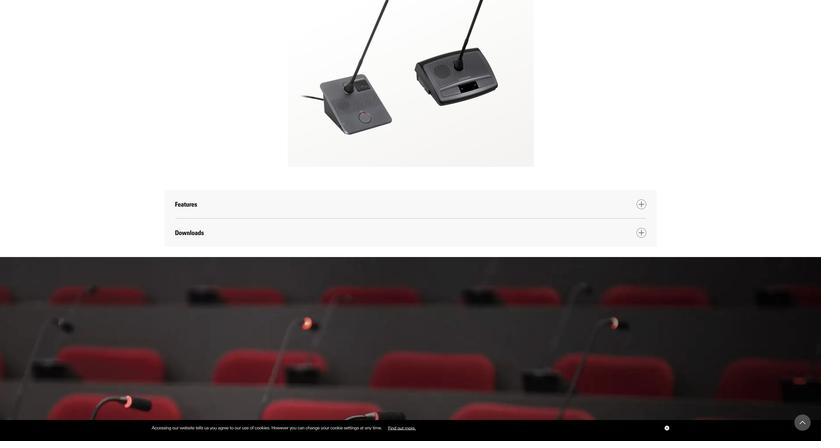 Task type: vqa. For each thing, say whether or not it's contained in the screenshot.
"ART,"
no



Task type: describe. For each thing, give the bounding box(es) containing it.
your
[[321, 426, 329, 431]]

accessing
[[152, 426, 171, 431]]

product photo image
[[288, 0, 533, 167]]

cross image
[[665, 427, 668, 430]]

of
[[250, 426, 254, 431]]

however
[[271, 426, 288, 431]]

accessing our website tells us you agree to our use of cookies. however you can change your cookie settings at any time.
[[152, 426, 383, 431]]

find
[[388, 426, 396, 431]]

downloads
[[175, 229, 204, 237]]

agree
[[218, 426, 229, 431]]

2 our from the left
[[235, 426, 241, 431]]

can
[[298, 426, 305, 431]]

use
[[242, 426, 249, 431]]

tells
[[196, 426, 203, 431]]



Task type: locate. For each thing, give the bounding box(es) containing it.
arrow up image
[[800, 420, 805, 426]]

our left website
[[172, 426, 179, 431]]

you
[[210, 426, 217, 431], [290, 426, 296, 431]]

us
[[204, 426, 209, 431]]

you left 'can'
[[290, 426, 296, 431]]

0 vertical spatial plus image
[[638, 201, 644, 207]]

features
[[175, 201, 197, 208]]

1 vertical spatial plus image
[[638, 230, 644, 236]]

1 plus image from the top
[[638, 201, 644, 207]]

you right us
[[210, 426, 217, 431]]

plus image for downloads
[[638, 230, 644, 236]]

plus image for features
[[638, 201, 644, 207]]

0 horizontal spatial our
[[172, 426, 179, 431]]

find out more.
[[388, 426, 416, 431]]

out
[[397, 426, 404, 431]]

our right to
[[235, 426, 241, 431]]

at
[[360, 426, 364, 431]]

time.
[[373, 426, 382, 431]]

2 plus image from the top
[[638, 230, 644, 236]]

find out more. link
[[383, 423, 421, 433]]

plus image
[[638, 201, 644, 207], [638, 230, 644, 236]]

settings
[[344, 426, 359, 431]]

website
[[180, 426, 195, 431]]

1 you from the left
[[210, 426, 217, 431]]

1 horizontal spatial you
[[290, 426, 296, 431]]

cookies.
[[255, 426, 270, 431]]

1 horizontal spatial our
[[235, 426, 241, 431]]

2 you from the left
[[290, 426, 296, 431]]

cookie
[[330, 426, 343, 431]]

any
[[365, 426, 371, 431]]

our
[[172, 426, 179, 431], [235, 426, 241, 431]]

to
[[230, 426, 233, 431]]

more.
[[405, 426, 416, 431]]

0 horizontal spatial you
[[210, 426, 217, 431]]

1 our from the left
[[172, 426, 179, 431]]

change
[[306, 426, 320, 431]]



